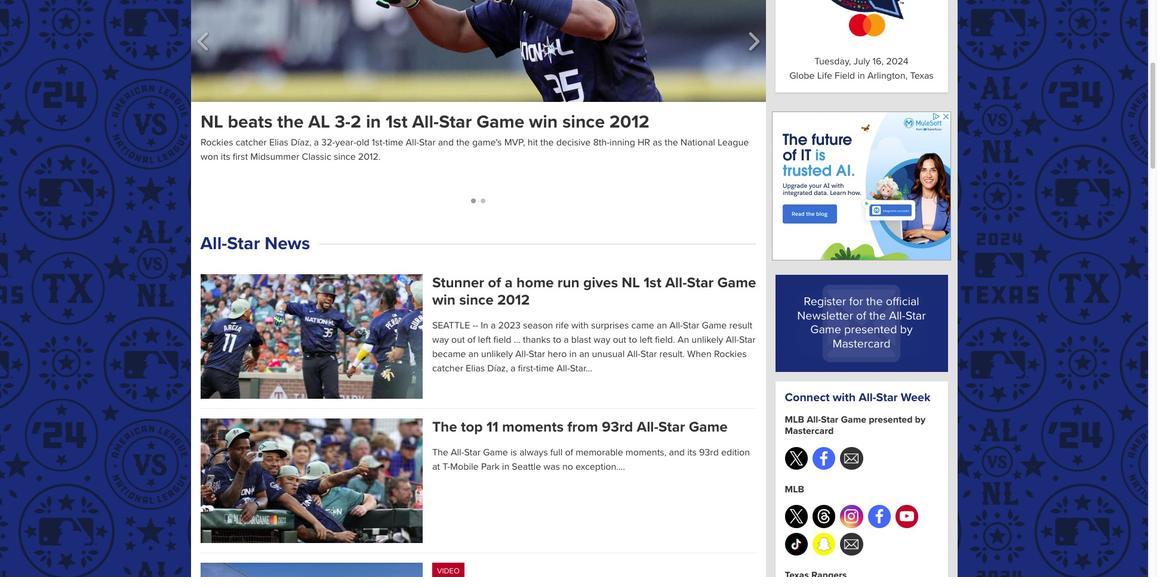Task type: describe. For each thing, give the bounding box(es) containing it.
tuesday,
[[814, 56, 851, 67]]

...
[[514, 334, 520, 346]]

blast
[[571, 334, 591, 346]]

in inside tuesday, july 16, 2024 globe life field in arlington, texas
[[858, 70, 865, 82]]

1st for in
[[385, 111, 407, 133]]

1 horizontal spatial with
[[833, 391, 856, 405]]

win for 3-
[[529, 111, 557, 133]]

mlb for mlb all-star game presented by mastercard
[[785, 415, 804, 426]]

star...
[[570, 363, 592, 375]]

edition
[[721, 447, 750, 459]]

news
[[265, 233, 310, 255]]

in inside nl beats the al 3-2 in 1st all-star game win since 2012 rockies catcher elias díaz, a 32-year-old 1st-time all-star and the game's mvp, hit the decisive 8th-inning hr as the national league won its first midsummer classic since 2012.
[[366, 111, 381, 133]]

0 horizontal spatial an
[[468, 349, 479, 361]]

game inside nl beats the al 3-2 in 1st all-star game win since 2012 rockies catcher elias díaz, a 32-year-old 1st-time all-star and the game's mvp, hit the decisive 8th-inning hr as the national league won its first midsummer classic since 2012.
[[476, 111, 524, 133]]

surprises
[[591, 320, 629, 332]]

presented inside mlb all-star game presented by mastercard
[[869, 415, 913, 426]]

presented inside the 'register for the official newsletter of the all-star game presented by mastercard'
[[844, 323, 897, 337]]

8th-
[[593, 137, 609, 149]]

first
[[232, 151, 248, 163]]

hero
[[548, 349, 567, 361]]

for
[[849, 295, 863, 309]]

mastercard inside mlb all-star game presented by mastercard
[[785, 426, 834, 438]]

no
[[562, 462, 573, 474]]

as
[[652, 137, 662, 149]]

nl inside stunner of a home run gives nl 1st all-star game win since 2012
[[622, 274, 640, 292]]

elias inside the seattle -- in a 2023 season rife with surprises came an all-star game result way out of left field ... thanks to a blast way out to left field. an unlikely all-star became an unlikely all-star hero in an unusual all-star result. when rockies catcher elias díaz, a first-time all-star...
[[466, 363, 485, 375]]

2012 for nl
[[497, 292, 530, 309]]

park
[[481, 462, 500, 474]]

and inside the all-star game is always full of memorable moments, and its 93rd edition at t-mobile park in seattle was no exception....
[[669, 447, 685, 459]]

2012 for in
[[609, 111, 649, 133]]

of inside the all-star game is always full of memorable moments, and its 93rd edition at t-mobile park in seattle was no exception....
[[565, 447, 573, 459]]

1 out from the left
[[451, 334, 465, 346]]

2 - from the left
[[475, 320, 478, 332]]

2
[[350, 111, 361, 133]]

beats
[[227, 111, 272, 133]]

all- inside mlb all-star game presented by mastercard
[[807, 415, 821, 426]]

2012.
[[358, 151, 380, 163]]

with inside the seattle -- in a 2023 season rife with surprises came an all-star game result way out of left field ... thanks to a blast way out to left field. an unlikely all-star became an unlikely all-star hero in an unusual all-star result. when rockies catcher elias díaz, a first-time all-star...
[[571, 320, 589, 332]]

al
[[308, 111, 330, 133]]

won
[[200, 151, 218, 163]]

2024
[[886, 56, 909, 67]]

mvp,
[[504, 137, 525, 149]]

1 horizontal spatial unlikely
[[692, 334, 723, 346]]

in inside the all-star game is always full of memorable moments, and its 93rd edition at t-mobile park in seattle was no exception....
[[502, 462, 509, 474]]

thanks
[[523, 334, 551, 346]]

globe
[[789, 70, 815, 82]]

unusual
[[592, 349, 625, 361]]

first-
[[518, 363, 536, 375]]

top
[[461, 419, 483, 436]]

tiktok image
[[789, 538, 803, 552]]

star inside the 'register for the official newsletter of the all-star game presented by mastercard'
[[906, 309, 926, 323]]

game inside the seattle -- in a 2023 season rife with surprises came an all-star game result way out of left field ... thanks to a blast way out to left field. an unlikely all-star became an unlikely all-star hero in an unusual all-star result. when rockies catcher elias díaz, a first-time all-star...
[[702, 320, 727, 332]]

decisive
[[556, 137, 590, 149]]

catcher inside nl beats the al 3-2 in 1st all-star game win since 2012 rockies catcher elias díaz, a 32-year-old 1st-time all-star and the game's mvp, hit the decisive 8th-inning hr as the national league won its first midsummer classic since 2012.
[[235, 137, 266, 149]]

x image for first email image from the top
[[789, 452, 803, 466]]

register
[[804, 295, 846, 309]]

nl inside nl beats the al 3-2 in 1st all-star game win since 2012 rockies catcher elias díaz, a 32-year-old 1st-time all-star and the game's mvp, hit the decisive 8th-inning hr as the national league won its first midsummer classic since 2012.
[[200, 111, 223, 133]]

inning
[[609, 137, 635, 149]]

register for the official newsletter of the all-star game presented by mastercard
[[797, 295, 926, 352]]

came
[[631, 320, 654, 332]]

mobile
[[450, 462, 479, 474]]

since for al
[[562, 111, 605, 133]]

32-
[[321, 137, 335, 149]]

the for the all-star game is always full of memorable moments, and its 93rd edition at t-mobile park in seattle was no exception....
[[432, 447, 448, 459]]

1 - from the left
[[473, 320, 475, 332]]

moments
[[502, 419, 564, 436]]

2 way from the left
[[594, 334, 610, 346]]

from
[[567, 419, 598, 436]]

all-star news
[[200, 233, 310, 255]]

gives
[[583, 274, 618, 292]]

time inside nl beats the al 3-2 in 1st all-star game win since 2012 rockies catcher elias díaz, a 32-year-old 1st-time all-star and the game's mvp, hit the decisive 8th-inning hr as the national league won its first midsummer classic since 2012.
[[385, 137, 403, 149]]

rockies inside nl beats the al 3-2 in 1st all-star game win since 2012 rockies catcher elias díaz, a 32-year-old 1st-time all-star and the game's mvp, hit the decisive 8th-inning hr as the national league won its first midsummer classic since 2012.
[[200, 137, 233, 149]]

stunner
[[432, 274, 484, 292]]

hr
[[637, 137, 650, 149]]

its inside nl beats the al 3-2 in 1st all-star game win since 2012 rockies catcher elias díaz, a 32-year-old 1st-time all-star and the game's mvp, hit the decisive 8th-inning hr as the national league won its first midsummer classic since 2012.
[[220, 151, 230, 163]]

connect with all-star week
[[785, 391, 930, 405]]

the top 11 moments from 93rd all-star game
[[432, 419, 728, 436]]

classic
[[302, 151, 331, 163]]

seattle
[[432, 320, 470, 332]]

moments,
[[626, 447, 667, 459]]

run
[[557, 274, 580, 292]]

of inside stunner of a home run gives nl 1st all-star game win since 2012
[[488, 274, 501, 292]]

field
[[493, 334, 511, 346]]

tuesday, july 16, 2024 globe life field in arlington, texas
[[789, 56, 934, 82]]

mlb for mlb
[[785, 484, 804, 496]]

mastercard inside the 'register for the official newsletter of the all-star game presented by mastercard'
[[833, 337, 890, 352]]

in inside the seattle -- in a 2023 season rife with surprises came an all-star game result way out of left field ... thanks to a blast way out to left field. an unlikely all-star became an unlikely all-star hero in an unusual all-star result. when rockies catcher elias díaz, a first-time all-star...
[[569, 349, 577, 361]]

since for home
[[459, 292, 494, 309]]

an
[[678, 334, 689, 346]]

1 vertical spatial since
[[333, 151, 355, 163]]

seattle -- in a 2023 season rife with surprises came an all-star game result way out of left field ... thanks to a blast way out to left field. an unlikely all-star became an unlikely all-star hero in an unusual all-star result. when rockies catcher elias díaz, a first-time all-star...
[[432, 320, 756, 375]]

stunner of a home run gives nl 1st all-star game win since 2012 link
[[432, 274, 756, 309]]

is
[[510, 447, 517, 459]]

when
[[687, 349, 712, 361]]

a inside stunner of a home run gives nl 1st all-star game win since 2012
[[505, 274, 513, 292]]

in
[[481, 320, 488, 332]]

home
[[516, 274, 554, 292]]

time inside the seattle -- in a 2023 season rife with surprises came an all-star game result way out of left field ... thanks to a blast way out to left field. an unlikely all-star became an unlikely all-star hero in an unusual all-star result. when rockies catcher elias díaz, a first-time all-star...
[[536, 363, 554, 375]]

field
[[835, 70, 855, 82]]

game inside mlb all-star game presented by mastercard
[[841, 415, 866, 426]]

youtube image
[[900, 510, 914, 524]]



Task type: vqa. For each thing, say whether or not it's contained in the screenshot.
presented
yes



Task type: locate. For each thing, give the bounding box(es) containing it.
0 vertical spatial since
[[562, 111, 605, 133]]

all- inside the 'register for the official newsletter of the all-star game presented by mastercard'
[[889, 309, 906, 323]]

1 horizontal spatial 93rd
[[699, 447, 719, 459]]

in right park
[[502, 462, 509, 474]]

week
[[901, 391, 930, 405]]

a left home
[[505, 274, 513, 292]]

win up hit
[[529, 111, 557, 133]]

a right in on the bottom left of the page
[[491, 320, 496, 332]]

0 horizontal spatial with
[[571, 320, 589, 332]]

rockies inside the seattle -- in a 2023 season rife with surprises came an all-star game result way out of left field ... thanks to a blast way out to left field. an unlikely all-star became an unlikely all-star hero in an unusual all-star result. when rockies catcher elias díaz, a first-time all-star...
[[714, 349, 747, 361]]

rife
[[556, 320, 569, 332]]

1 vertical spatial elias
[[466, 363, 485, 375]]

1st for nl
[[644, 274, 661, 292]]

2012 inside nl beats the al 3-2 in 1st all-star game win since 2012 rockies catcher elias díaz, a 32-year-old 1st-time all-star and the game's mvp, hit the decisive 8th-inning hr as the national league won its first midsummer classic since 2012.
[[609, 111, 649, 133]]

1 horizontal spatial and
[[669, 447, 685, 459]]

of right 'full'
[[565, 447, 573, 459]]

0 vertical spatial facebook image
[[817, 452, 831, 466]]

0 horizontal spatial left
[[478, 334, 491, 346]]

2 x image from the top
[[789, 510, 803, 524]]

1 horizontal spatial left
[[640, 334, 653, 346]]

0 horizontal spatial 2012
[[497, 292, 530, 309]]

in down the july
[[858, 70, 865, 82]]

0 vertical spatial unlikely
[[692, 334, 723, 346]]

93rd up memorable
[[602, 419, 633, 436]]

seattle
[[512, 462, 541, 474]]

1 horizontal spatial since
[[459, 292, 494, 309]]

was
[[543, 462, 560, 474]]

official
[[886, 295, 919, 309]]

its left the first
[[220, 151, 230, 163]]

a left first-
[[510, 363, 515, 375]]

mastercard
[[833, 337, 890, 352], [785, 426, 834, 438]]

game down "connect with all-star week"
[[841, 415, 866, 426]]

game's
[[472, 137, 502, 149]]

since inside stunner of a home run gives nl 1st all-star game win since 2012
[[459, 292, 494, 309]]

0 horizontal spatial by
[[900, 323, 913, 337]]

1st-
[[372, 137, 385, 149]]

1 vertical spatial time
[[536, 363, 554, 375]]

2 to from the left
[[629, 334, 637, 346]]

the for the top 11 moments from 93rd all-star game
[[432, 419, 457, 436]]

of inside the seattle -- in a 2023 season rife with surprises came an all-star game result way out of left field ... thanks to a blast way out to left field. an unlikely all-star became an unlikely all-star hero in an unusual all-star result. when rockies catcher elias díaz, a first-time all-star...
[[467, 334, 476, 346]]

1 vertical spatial 1st
[[644, 274, 661, 292]]

hit
[[527, 137, 538, 149]]

díaz, inside nl beats the al 3-2 in 1st all-star game win since 2012 rockies catcher elias díaz, a 32-year-old 1st-time all-star and the game's mvp, hit the decisive 8th-inning hr as the national league won its first midsummer classic since 2012.
[[291, 137, 311, 149]]

0 vertical spatial time
[[385, 137, 403, 149]]

midsummer
[[250, 151, 299, 163]]

a left 32-
[[314, 137, 319, 149]]

2012 up 2023
[[497, 292, 530, 309]]

since
[[562, 111, 605, 133], [333, 151, 355, 163], [459, 292, 494, 309]]

0 horizontal spatial since
[[333, 151, 355, 163]]

to down came
[[629, 334, 637, 346]]

out down surprises
[[613, 334, 626, 346]]

0 horizontal spatial nl
[[200, 111, 223, 133]]

nl up won
[[200, 111, 223, 133]]

2012 inside stunner of a home run gives nl 1st all-star game win since 2012
[[497, 292, 530, 309]]

an up field.
[[657, 320, 667, 332]]

0 horizontal spatial catcher
[[235, 137, 266, 149]]

game up park
[[483, 447, 508, 459]]

1 horizontal spatial facebook image
[[872, 510, 886, 524]]

0 horizontal spatial 1st
[[385, 111, 407, 133]]

star inside the all-star game is always full of memorable moments, and its 93rd edition at t-mobile park in seattle was no exception....
[[464, 447, 481, 459]]

email image down mlb all-star game presented by mastercard
[[844, 452, 859, 466]]

nl right gives
[[622, 274, 640, 292]]

11
[[486, 419, 498, 436]]

mlb up tiktok image on the right bottom of the page
[[785, 484, 804, 496]]

catcher
[[235, 137, 266, 149], [432, 363, 463, 375]]

july
[[854, 56, 870, 67]]

win
[[529, 111, 557, 133], [432, 292, 455, 309]]

mastercard down for
[[833, 337, 890, 352]]

2 horizontal spatial since
[[562, 111, 605, 133]]

field.
[[655, 334, 675, 346]]

life
[[817, 70, 832, 82]]

0 horizontal spatial time
[[385, 137, 403, 149]]

presented down week
[[869, 415, 913, 426]]

x image
[[789, 452, 803, 466], [789, 510, 803, 524]]

the all-star game is always full of memorable moments, and its 93rd edition at t-mobile park in seattle was no exception....
[[432, 447, 750, 474]]

since down stunner
[[459, 292, 494, 309]]

x image for the instagram image at the bottom of the page
[[789, 510, 803, 524]]

1 horizontal spatial out
[[613, 334, 626, 346]]

the
[[432, 419, 457, 436], [432, 447, 448, 459]]

of right stunner
[[488, 274, 501, 292]]

0 horizontal spatial 93rd
[[602, 419, 633, 436]]

mlb inside mlb all-star game presented by mastercard
[[785, 415, 804, 426]]

game up game's
[[476, 111, 524, 133]]

elias inside nl beats the al 3-2 in 1st all-star game win since 2012 rockies catcher elias díaz, a 32-year-old 1st-time all-star and the game's mvp, hit the decisive 8th-inning hr as the national league won its first midsummer classic since 2012.
[[269, 137, 288, 149]]

0 vertical spatial with
[[571, 320, 589, 332]]

1 horizontal spatial elias
[[466, 363, 485, 375]]

of inside the 'register for the official newsletter of the all-star game presented by mastercard'
[[856, 309, 866, 323]]

way
[[432, 334, 449, 346], [594, 334, 610, 346]]

elias down became
[[466, 363, 485, 375]]

and inside nl beats the al 3-2 in 1st all-star game win since 2012 rockies catcher elias díaz, a 32-year-old 1st-time all-star and the game's mvp, hit the decisive 8th-inning hr as the national league won its first midsummer classic since 2012.
[[438, 137, 454, 149]]

1 vertical spatial x image
[[789, 510, 803, 524]]

0 horizontal spatial rockies
[[200, 137, 233, 149]]

0 vertical spatial presented
[[844, 323, 897, 337]]

time down hero
[[536, 363, 554, 375]]

in right 2
[[366, 111, 381, 133]]

facebook image
[[817, 452, 831, 466], [872, 510, 886, 524]]

star inside stunner of a home run gives nl 1st all-star game win since 2012
[[687, 274, 714, 292]]

by down week
[[915, 415, 926, 426]]

0 vertical spatial nl
[[200, 111, 223, 133]]

1 vertical spatial 2012
[[497, 292, 530, 309]]

all- inside stunner of a home run gives nl 1st all-star game win since 2012
[[665, 274, 687, 292]]

0 horizontal spatial elias
[[269, 137, 288, 149]]

win down stunner
[[432, 292, 455, 309]]

1 vertical spatial rockies
[[714, 349, 747, 361]]

2 vertical spatial since
[[459, 292, 494, 309]]

snapchat image
[[817, 538, 831, 552]]

left down came
[[640, 334, 653, 346]]

win inside nl beats the al 3-2 in 1st all-star game win since 2012 rockies catcher elias díaz, a 32-year-old 1st-time all-star and the game's mvp, hit the decisive 8th-inning hr as the national league won its first midsummer classic since 2012.
[[529, 111, 557, 133]]

2 horizontal spatial an
[[657, 320, 667, 332]]

1 horizontal spatial win
[[529, 111, 557, 133]]

0 vertical spatial 93rd
[[602, 419, 633, 436]]

0 horizontal spatial way
[[432, 334, 449, 346]]

email image
[[844, 452, 859, 466], [844, 538, 859, 552]]

of down seattle
[[467, 334, 476, 346]]

1st inside nl beats the al 3-2 in 1st all-star game win since 2012 rockies catcher elias díaz, a 32-year-old 1st-time all-star and the game's mvp, hit the decisive 8th-inning hr as the national league won its first midsummer classic since 2012.
[[385, 111, 407, 133]]

unlikely up when
[[692, 334, 723, 346]]

1 horizontal spatial nl
[[622, 274, 640, 292]]

full
[[550, 447, 563, 459]]

register for the official newsletter of the all-star game presented by mastercard link
[[775, 275, 948, 372]]

t-
[[442, 462, 450, 474]]

díaz,
[[291, 137, 311, 149], [487, 363, 508, 375]]

email image right snapchat image
[[844, 538, 859, 552]]

0 vertical spatial by
[[900, 323, 913, 337]]

0 vertical spatial win
[[529, 111, 557, 133]]

0 vertical spatial elias
[[269, 137, 288, 149]]

1 vertical spatial email image
[[844, 538, 859, 552]]

always
[[520, 447, 548, 459]]

by down official on the bottom
[[900, 323, 913, 337]]

3-
[[334, 111, 350, 133]]

2 the from the top
[[432, 447, 448, 459]]

video
[[437, 567, 460, 577]]

time
[[385, 137, 403, 149], [536, 363, 554, 375]]

93rd inside the all-star game is always full of memorable moments, and its 93rd edition at t-mobile park in seattle was no exception....
[[699, 447, 719, 459]]

elias up midsummer
[[269, 137, 288, 149]]

game left result
[[702, 320, 727, 332]]

0 vertical spatial mlb
[[785, 415, 804, 426]]

1 vertical spatial win
[[432, 292, 455, 309]]

since up decisive
[[562, 111, 605, 133]]

mlb
[[785, 415, 804, 426], [785, 484, 804, 496]]

0 vertical spatial email image
[[844, 452, 859, 466]]

year-
[[335, 137, 356, 149]]

season
[[523, 320, 553, 332]]

a down rife
[[564, 334, 569, 346]]

an right became
[[468, 349, 479, 361]]

1 the from the top
[[432, 419, 457, 436]]

1 to from the left
[[553, 334, 561, 346]]

díaz, inside the seattle -- in a 2023 season rife with surprises came an all-star game result way out of left field ... thanks to a blast way out to left field. an unlikely all-star became an unlikely all-star hero in an unusual all-star result. when rockies catcher elias díaz, a first-time all-star...
[[487, 363, 508, 375]]

since down the year-
[[333, 151, 355, 163]]

its inside the all-star game is always full of memorable moments, and its 93rd edition at t-mobile park in seattle was no exception....
[[687, 447, 697, 459]]

1 horizontal spatial its
[[687, 447, 697, 459]]

out down seattle
[[451, 334, 465, 346]]

1 horizontal spatial 1st
[[644, 274, 661, 292]]

1 vertical spatial its
[[687, 447, 697, 459]]

memorable
[[576, 447, 623, 459]]

result
[[729, 320, 752, 332]]

a
[[314, 137, 319, 149], [505, 274, 513, 292], [491, 320, 496, 332], [564, 334, 569, 346], [510, 363, 515, 375]]

and down nl beats the al 3-2 in 1st all-star game win since 2012 link
[[438, 137, 454, 149]]

1 vertical spatial and
[[669, 447, 685, 459]]

by inside the 'register for the official newsletter of the all-star game presented by mastercard'
[[900, 323, 913, 337]]

0 vertical spatial 2012
[[609, 111, 649, 133]]

nl beats the al 3-2 in 1st all-star game win since 2012 link
[[200, 111, 756, 133]]

1 horizontal spatial to
[[629, 334, 637, 346]]

win inside stunner of a home run gives nl 1st all-star game win since 2012
[[432, 292, 455, 309]]

0 vertical spatial the
[[432, 419, 457, 436]]

díaz, down field
[[487, 363, 508, 375]]

1 vertical spatial unlikely
[[481, 349, 513, 361]]

at
[[432, 462, 440, 474]]

arlington,
[[867, 70, 908, 82]]

1st right 2
[[385, 111, 407, 133]]

win for run
[[432, 292, 455, 309]]

all- inside the all-star game is always full of memorable moments, and its 93rd edition at t-mobile park in seattle was no exception....
[[451, 447, 464, 459]]

and right moments,
[[669, 447, 685, 459]]

0 horizontal spatial out
[[451, 334, 465, 346]]

game down register on the bottom
[[810, 323, 841, 337]]

1 vertical spatial mlb
[[785, 484, 804, 496]]

exception....
[[576, 462, 625, 474]]

mlb down connect
[[785, 415, 804, 426]]

0 vertical spatial x image
[[789, 452, 803, 466]]

nl beats the al 3-2 in 1st all-star game win since 2012 rockies catcher elias díaz, a 32-year-old 1st-time all-star and the game's mvp, hit the decisive 8th-inning hr as the national league won its first midsummer classic since 2012.
[[200, 111, 749, 163]]

1 horizontal spatial rockies
[[714, 349, 747, 361]]

with up blast
[[571, 320, 589, 332]]

2 mlb from the top
[[785, 484, 804, 496]]

0 vertical spatial catcher
[[235, 137, 266, 149]]

an down blast
[[579, 349, 589, 361]]

by inside mlb all-star game presented by mastercard
[[915, 415, 926, 426]]

1 vertical spatial nl
[[622, 274, 640, 292]]

2 left from the left
[[640, 334, 653, 346]]

1 email image from the top
[[844, 452, 859, 466]]

newsletter
[[797, 309, 853, 323]]

connect
[[785, 391, 830, 405]]

93rd left 'edition'
[[699, 447, 719, 459]]

0 horizontal spatial its
[[220, 151, 230, 163]]

time right old
[[385, 137, 403, 149]]

2012
[[609, 111, 649, 133], [497, 292, 530, 309]]

catcher inside the seattle -- in a 2023 season rife with surprises came an all-star game result way out of left field ... thanks to a blast way out to left field. an unlikely all-star became an unlikely all-star hero in an unusual all-star result. when rockies catcher elias díaz, a first-time all-star...
[[432, 363, 463, 375]]

rockies down result
[[714, 349, 747, 361]]

texas
[[910, 70, 934, 82]]

2012 up inning
[[609, 111, 649, 133]]

star inside mlb all-star game presented by mastercard
[[821, 415, 838, 426]]

league
[[717, 137, 749, 149]]

16,
[[873, 56, 884, 67]]

its left 'edition'
[[687, 447, 697, 459]]

presented down for
[[844, 323, 897, 337]]

stunner of a home run gives nl 1st all-star game win since 2012
[[432, 274, 756, 309]]

0 horizontal spatial to
[[553, 334, 561, 346]]

rockies up won
[[200, 137, 233, 149]]

0 vertical spatial its
[[220, 151, 230, 163]]

to up hero
[[553, 334, 561, 346]]

star
[[439, 111, 472, 133], [419, 137, 435, 149], [227, 233, 260, 255], [687, 274, 714, 292], [906, 309, 926, 323], [683, 320, 699, 332], [739, 334, 756, 346], [529, 349, 545, 361], [641, 349, 657, 361], [876, 391, 898, 405], [821, 415, 838, 426], [658, 419, 685, 436], [464, 447, 481, 459]]

game up result
[[717, 274, 756, 292]]

1 vertical spatial mastercard
[[785, 426, 834, 438]]

elias
[[269, 137, 288, 149], [466, 363, 485, 375]]

instagram image
[[844, 510, 859, 524]]

2 out from the left
[[613, 334, 626, 346]]

1 vertical spatial the
[[432, 447, 448, 459]]

left down in on the bottom left of the page
[[478, 334, 491, 346]]

0 horizontal spatial win
[[432, 292, 455, 309]]

game inside the all-star game is always full of memorable moments, and its 93rd edition at t-mobile park in seattle was no exception....
[[483, 447, 508, 459]]

by
[[900, 323, 913, 337], [915, 415, 926, 426]]

the top 11 moments from 93rd all-star game link
[[432, 419, 756, 437]]

0 horizontal spatial facebook image
[[817, 452, 831, 466]]

1 vertical spatial catcher
[[432, 363, 463, 375]]

1 vertical spatial facebook image
[[872, 510, 886, 524]]

catcher down became
[[432, 363, 463, 375]]

1 way from the left
[[432, 334, 449, 346]]

game inside stunner of a home run gives nl 1st all-star game win since 2012
[[717, 274, 756, 292]]

0 vertical spatial mastercard
[[833, 337, 890, 352]]

result.
[[659, 349, 685, 361]]

advertisement element
[[772, 112, 951, 261]]

1 vertical spatial presented
[[869, 415, 913, 426]]

1 vertical spatial 93rd
[[699, 447, 719, 459]]

facebook image right the instagram image at the bottom of the page
[[872, 510, 886, 524]]

the inside the all-star game is always full of memorable moments, and its 93rd edition at t-mobile park in seattle was no exception....
[[432, 447, 448, 459]]

1st inside stunner of a home run gives nl 1st all-star game win since 2012
[[644, 274, 661, 292]]

1 horizontal spatial way
[[594, 334, 610, 346]]

old
[[356, 137, 369, 149]]

1 vertical spatial díaz,
[[487, 363, 508, 375]]

1 x image from the top
[[789, 452, 803, 466]]

game
[[476, 111, 524, 133], [717, 274, 756, 292], [702, 320, 727, 332], [810, 323, 841, 337], [841, 415, 866, 426], [689, 419, 728, 436], [483, 447, 508, 459]]

0 horizontal spatial and
[[438, 137, 454, 149]]

of right "newsletter"
[[856, 309, 866, 323]]

the up at
[[432, 447, 448, 459]]

1 horizontal spatial catcher
[[432, 363, 463, 375]]

2 email image from the top
[[844, 538, 859, 552]]

a inside nl beats the al 3-2 in 1st all-star game win since 2012 rockies catcher elias díaz, a 32-year-old 1st-time all-star and the game's mvp, hit the decisive 8th-inning hr as the national league won its first midsummer classic since 2012.
[[314, 137, 319, 149]]

the
[[277, 111, 303, 133], [456, 137, 469, 149], [540, 137, 553, 149], [664, 137, 678, 149], [866, 295, 883, 309], [869, 309, 886, 323]]

1 horizontal spatial díaz,
[[487, 363, 508, 375]]

mlb all-star game presented by mastercard
[[785, 415, 926, 438]]

national
[[680, 137, 715, 149]]

game inside the 'register for the official newsletter of the all-star game presented by mastercard'
[[810, 323, 841, 337]]

1 left from the left
[[478, 334, 491, 346]]

catcher up the first
[[235, 137, 266, 149]]

1 vertical spatial by
[[915, 415, 926, 426]]

0 horizontal spatial unlikely
[[481, 349, 513, 361]]

-
[[473, 320, 475, 332], [475, 320, 478, 332]]

1 mlb from the top
[[785, 415, 804, 426]]

1st up came
[[644, 274, 661, 292]]

threads image
[[817, 510, 831, 524]]

1 vertical spatial with
[[833, 391, 856, 405]]

0 vertical spatial díaz,
[[291, 137, 311, 149]]

in right hero
[[569, 349, 577, 361]]

díaz, up "classic"
[[291, 137, 311, 149]]

1 horizontal spatial 2012
[[609, 111, 649, 133]]

an
[[657, 320, 667, 332], [468, 349, 479, 361], [579, 349, 589, 361]]

game up 'edition'
[[689, 419, 728, 436]]

with up mlb all-star game presented by mastercard
[[833, 391, 856, 405]]

way up became
[[432, 334, 449, 346]]

2023
[[498, 320, 521, 332]]

0 horizontal spatial díaz,
[[291, 137, 311, 149]]

0 vertical spatial and
[[438, 137, 454, 149]]

with
[[571, 320, 589, 332], [833, 391, 856, 405]]

0 vertical spatial rockies
[[200, 137, 233, 149]]

mastercard down connect
[[785, 426, 834, 438]]

of
[[488, 274, 501, 292], [856, 309, 866, 323], [467, 334, 476, 346], [565, 447, 573, 459]]

facebook image down mlb all-star game presented by mastercard
[[817, 452, 831, 466]]

way up unusual
[[594, 334, 610, 346]]

presented
[[844, 323, 897, 337], [869, 415, 913, 426]]

the left top
[[432, 419, 457, 436]]

became
[[432, 349, 466, 361]]

1 horizontal spatial an
[[579, 349, 589, 361]]

1 horizontal spatial by
[[915, 415, 926, 426]]

unlikely down field
[[481, 349, 513, 361]]

0 vertical spatial 1st
[[385, 111, 407, 133]]

1 horizontal spatial time
[[536, 363, 554, 375]]



